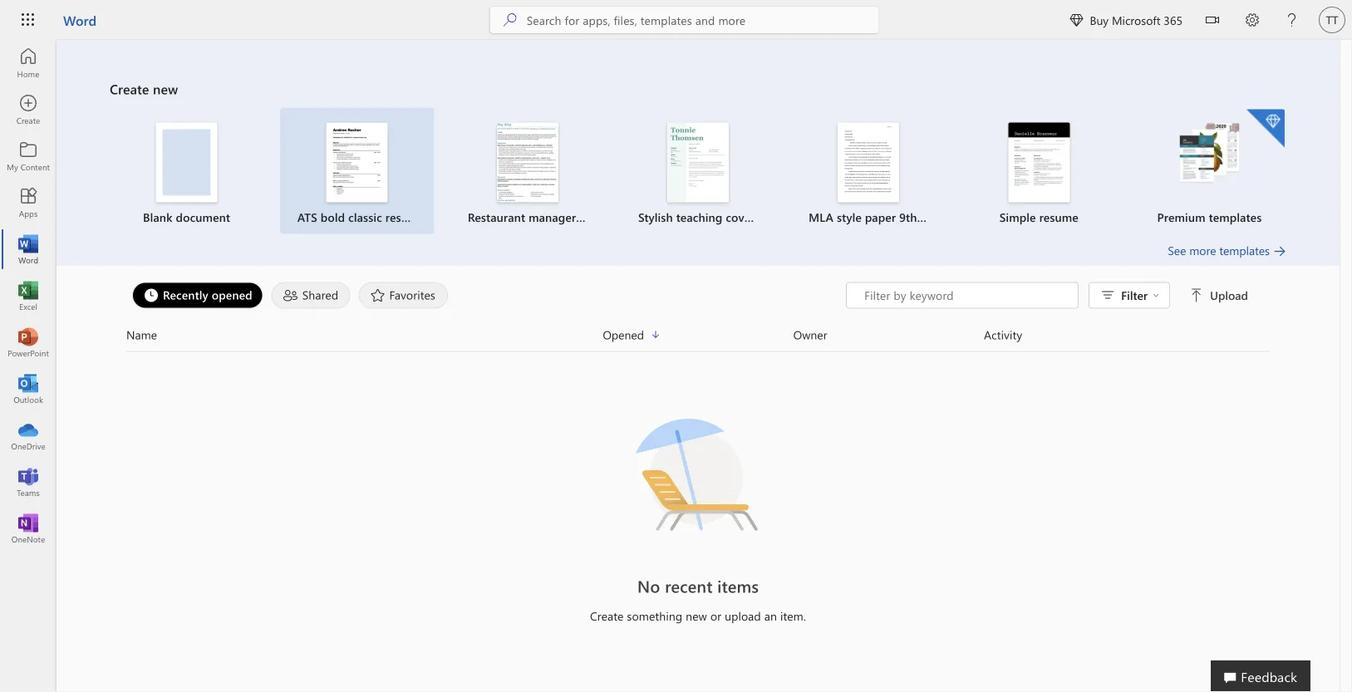 Task type: locate. For each thing, give the bounding box(es) containing it.
new
[[153, 80, 178, 98], [686, 608, 707, 624]]

tab list
[[128, 282, 846, 309]]

home image
[[20, 55, 37, 71]]

status
[[846, 282, 1252, 309]]

shared element
[[272, 282, 350, 309]]

1 vertical spatial new
[[686, 608, 707, 624]]

tab list inside no recent items main content
[[128, 282, 846, 309]]

classic
[[347, 101, 374, 114], [348, 209, 382, 225]]

1 horizontal spatial create
[[590, 608, 624, 624]]

0 vertical spatial templates
[[1209, 209, 1262, 225]]

0 vertical spatial classic
[[347, 101, 374, 114]]

restaurant
[[468, 209, 525, 225]]

1 vertical spatial create
[[590, 608, 624, 624]]

recent
[[665, 575, 713, 597]]

stylish teaching cover letter
[[638, 209, 787, 225]]

ats bold classic resume up ats bold classic resume image
[[305, 101, 409, 114]]

teams image
[[20, 474, 37, 490]]

simple resume
[[1000, 209, 1079, 225]]

1 vertical spatial classic
[[348, 209, 382, 225]]

buy
[[1090, 12, 1109, 27]]

activity
[[984, 327, 1022, 342]]

ats bold classic resume down ats bold classic resume image
[[297, 209, 425, 225]]

0 vertical spatial bold
[[324, 101, 344, 114]]

tt button
[[1312, 0, 1352, 40]]

ats bold classic resume
[[305, 101, 409, 114], [297, 209, 425, 225]]

paper
[[865, 209, 896, 225]]

create inside status
[[590, 608, 624, 624]]

bold down ats bold classic resume image
[[321, 209, 345, 225]]

1 vertical spatial templates
[[1220, 243, 1270, 258]]

opened button
[[603, 325, 793, 345]]

no recent items
[[637, 575, 759, 597]]

microsoft
[[1112, 12, 1161, 27]]

owner
[[793, 327, 827, 342]]

cover
[[726, 209, 755, 225]]

list containing blank document
[[110, 108, 1287, 242]]

stylish teaching cover letter image
[[667, 123, 729, 202]]

blank document element
[[111, 123, 262, 226]]

0 horizontal spatial new
[[153, 80, 178, 98]]

bold inside ats bold classic resume element
[[321, 209, 345, 225]]

None search field
[[490, 7, 879, 33]]

blank document
[[143, 209, 230, 225]]

premium templates element
[[1134, 109, 1285, 226]]

filter
[[1121, 288, 1148, 303]]

restaurant manager resume element
[[452, 123, 619, 226]]


[[1190, 289, 1204, 302]]

ats bold classic resume inside list
[[297, 209, 425, 225]]

mla
[[809, 209, 834, 225]]

bold up ats bold classic resume image
[[324, 101, 344, 114]]

create for create something new or upload an item.
[[590, 608, 624, 624]]

resume
[[377, 101, 409, 114], [385, 209, 425, 225], [579, 209, 619, 225], [1039, 209, 1079, 225]]

 button
[[1193, 0, 1233, 43]]

resume right simple
[[1039, 209, 1079, 225]]

0 vertical spatial create
[[110, 80, 149, 98]]

classic down ats bold classic resume image
[[348, 209, 382, 225]]

 upload
[[1190, 288, 1248, 303]]

favorites element
[[359, 282, 448, 309]]

ats up ats bold classic resume element
[[305, 101, 321, 114]]

row containing name
[[126, 325, 1270, 352]]

templates up see more templates button
[[1209, 209, 1262, 225]]

mla style paper 9th edition image
[[838, 123, 899, 202]]

templates right more
[[1220, 243, 1270, 258]]

filter 
[[1121, 288, 1159, 303]]

0 vertical spatial ats bold classic resume
[[305, 101, 409, 114]]

create image
[[20, 101, 37, 118]]

onenote image
[[20, 520, 37, 537]]

classic up ats bold classic resume image
[[347, 101, 374, 114]]

resume up ats bold classic resume image
[[377, 101, 409, 114]]

0 vertical spatial ats
[[305, 101, 321, 114]]

tt
[[1326, 13, 1338, 26]]

apps image
[[20, 194, 37, 211]]

premium templates diamond image
[[1247, 109, 1285, 148]]

templates
[[1209, 209, 1262, 225], [1220, 243, 1270, 258]]

9th
[[899, 209, 917, 225]]

1 vertical spatial ats
[[297, 209, 317, 225]]

navigation
[[0, 40, 57, 552]]

item.
[[780, 608, 806, 624]]

ats bold classic resume image
[[326, 123, 388, 202]]

document
[[176, 209, 230, 225]]

ats
[[305, 101, 321, 114], [297, 209, 317, 225]]

recently
[[163, 287, 208, 303]]

favorites
[[389, 287, 435, 303]]

list
[[110, 108, 1287, 242]]

outlook image
[[20, 381, 37, 397]]

mla style paper 9th edition element
[[793, 123, 958, 226]]

ats up shared element
[[297, 209, 317, 225]]

Search box. Suggestions appear as you type. search field
[[527, 7, 879, 33]]

 buy microsoft 365
[[1070, 12, 1183, 27]]

create something new or upload an item. status
[[412, 608, 984, 625]]

stylish teaching cover letter element
[[623, 123, 787, 226]]

word image
[[20, 241, 37, 258]]

1 vertical spatial ats bold classic resume
[[297, 209, 425, 225]]

classic inside tooltip
[[347, 101, 374, 114]]

premium templates image
[[1179, 123, 1240, 184]]

feedback button
[[1211, 661, 1311, 692]]

simple resume image
[[1008, 123, 1070, 202]]

favorites tab
[[354, 282, 452, 309]]

teaching
[[676, 209, 723, 225]]

bold
[[324, 101, 344, 114], [321, 209, 345, 225]]

row
[[126, 325, 1270, 352]]

0 vertical spatial new
[[153, 80, 178, 98]]

ats bold classic resume inside tooltip
[[305, 101, 409, 114]]

1 horizontal spatial new
[[686, 608, 707, 624]]

row inside no recent items main content
[[126, 325, 1270, 352]]

1 vertical spatial bold
[[321, 209, 345, 225]]

create
[[110, 80, 149, 98], [590, 608, 624, 624]]

name button
[[126, 325, 603, 345]]

upload
[[1210, 288, 1248, 303]]

0 horizontal spatial create
[[110, 80, 149, 98]]

tab list containing recently opened
[[128, 282, 846, 309]]

see
[[1168, 243, 1186, 258]]



Task type: vqa. For each thing, say whether or not it's contained in the screenshot.
"split screen video" LIST ITEM
no



Task type: describe. For each thing, give the bounding box(es) containing it.
ats inside tooltip
[[305, 101, 321, 114]]

restaurant manager resume image
[[497, 123, 558, 202]]

opened
[[603, 327, 644, 342]]

name
[[126, 327, 157, 342]]

edition
[[920, 209, 958, 225]]

no
[[637, 575, 660, 597]]

none search field inside word 'banner'
[[490, 7, 879, 33]]

ats inside no recent items main content
[[297, 209, 317, 225]]

templates inside see more templates button
[[1220, 243, 1270, 258]]

onedrive image
[[20, 427, 37, 444]]

recently opened element
[[132, 282, 263, 309]]

templates inside 'premium templates' element
[[1209, 209, 1262, 225]]

powerpoint image
[[20, 334, 37, 351]]

bold inside ats bold classic resume tooltip
[[324, 101, 344, 114]]

new inside create something new or upload an item. status
[[686, 608, 707, 624]]

see more templates button
[[1168, 242, 1287, 259]]

blank
[[143, 209, 173, 225]]

ats bold classic resume element
[[282, 123, 432, 226]]

see more templates
[[1168, 243, 1270, 258]]

shared
[[302, 287, 338, 303]]


[[1153, 292, 1159, 299]]

mla style paper 9th edition
[[809, 209, 958, 225]]

no recent items status
[[412, 575, 984, 598]]

empty state icon image
[[623, 399, 773, 548]]

ats bold classic resume tooltip
[[295, 96, 419, 120]]

word
[[63, 11, 96, 29]]

recently opened
[[163, 287, 252, 303]]

list inside no recent items main content
[[110, 108, 1287, 242]]

activity, column 4 of 4 column header
[[984, 325, 1270, 345]]

more
[[1190, 243, 1216, 258]]

shared tab
[[267, 282, 354, 309]]

classic inside no recent items main content
[[348, 209, 382, 225]]

word banner
[[0, 0, 1352, 43]]

feedback
[[1241, 667, 1297, 685]]

letter
[[758, 209, 787, 225]]

resume inside tooltip
[[377, 101, 409, 114]]

restaurant manager resume
[[468, 209, 619, 225]]

premium
[[1157, 209, 1206, 225]]

resume right manager
[[579, 209, 619, 225]]

Filter by keyword text field
[[863, 287, 1070, 304]]

manager
[[529, 209, 576, 225]]

no recent items main content
[[57, 40, 1340, 641]]

create for create new
[[110, 80, 149, 98]]

resume down ats bold classic resume image
[[385, 209, 425, 225]]

simple
[[1000, 209, 1036, 225]]

premium templates
[[1157, 209, 1262, 225]]

something
[[627, 608, 683, 624]]

create something new or upload an item.
[[590, 608, 806, 624]]

my content image
[[20, 148, 37, 165]]

status containing filter
[[846, 282, 1252, 309]]

items
[[717, 575, 759, 597]]

excel image
[[20, 288, 37, 304]]

upload
[[725, 608, 761, 624]]

simple resume element
[[964, 123, 1114, 226]]

recently opened tab
[[128, 282, 267, 309]]

create new
[[110, 80, 178, 98]]


[[1070, 13, 1083, 27]]

style
[[837, 209, 862, 225]]

stylish
[[638, 209, 673, 225]]

or
[[710, 608, 722, 624]]

owner button
[[793, 325, 984, 345]]

an
[[764, 608, 777, 624]]

opened
[[212, 287, 252, 303]]


[[1206, 13, 1219, 27]]

365
[[1164, 12, 1183, 27]]



